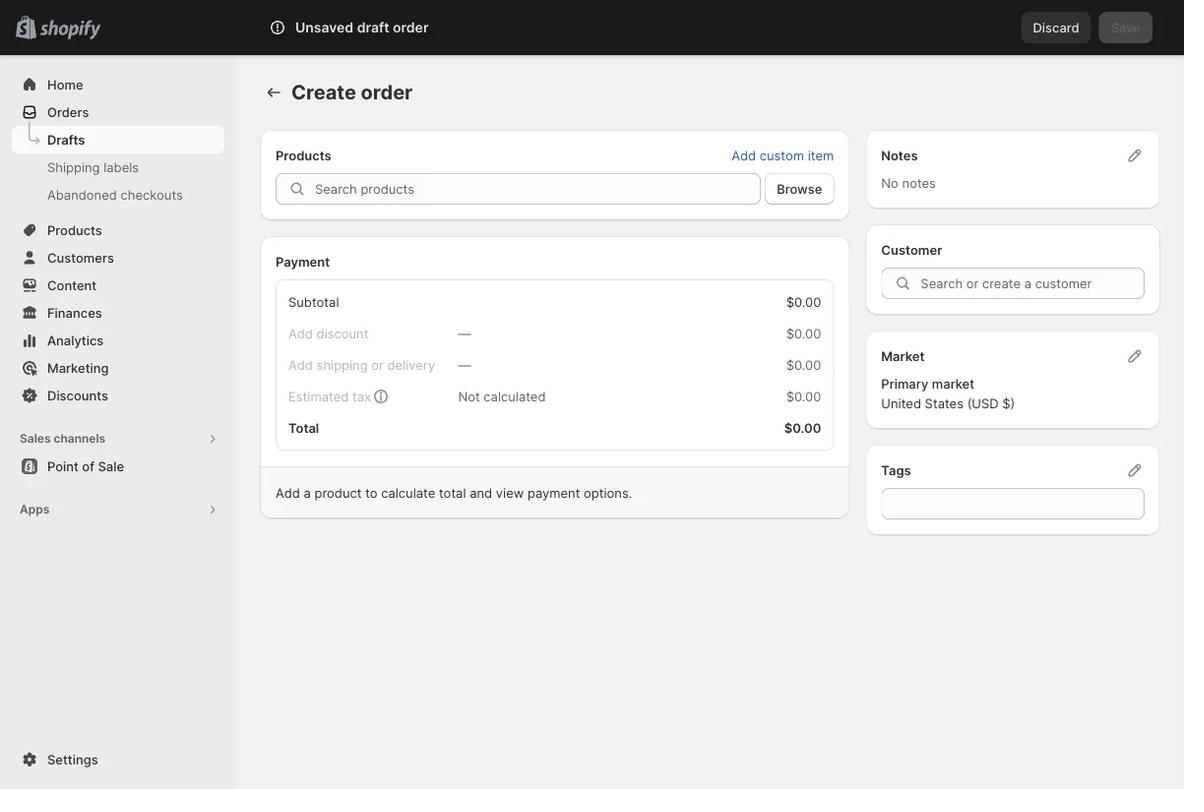 Task type: vqa. For each thing, say whether or not it's contained in the screenshot.
calculate
yes



Task type: locate. For each thing, give the bounding box(es) containing it.
1 — from the top
[[458, 326, 471, 341]]

create
[[291, 80, 356, 104]]

unsaved
[[295, 19, 354, 36]]

add custom item
[[732, 148, 834, 163]]

products
[[276, 148, 331, 163], [47, 222, 102, 238]]

primary
[[881, 376, 929, 391]]

add for add a product to calculate total and view payment options.
[[276, 485, 300, 501]]

abandoned checkouts
[[47, 187, 183, 202]]

drafts link
[[12, 126, 224, 154]]

0 vertical spatial —
[[458, 326, 471, 341]]

1 horizontal spatial products
[[276, 148, 331, 163]]

analytics link
[[12, 327, 224, 354]]

0 vertical spatial add
[[732, 148, 756, 163]]

custom
[[760, 148, 804, 163]]

subtotal
[[288, 294, 339, 310]]

1 vertical spatial products
[[47, 222, 102, 238]]

None text field
[[881, 488, 1145, 520]]

add
[[732, 148, 756, 163], [276, 485, 300, 501]]

point
[[47, 459, 79, 474]]

marketing
[[47, 360, 109, 376]]

order right create
[[361, 80, 413, 104]]

marketing link
[[12, 354, 224, 382]]

a
[[304, 485, 311, 501]]

shipping labels
[[47, 159, 139, 175]]

total
[[288, 420, 319, 436]]

analytics
[[47, 333, 104, 348]]

0 horizontal spatial products
[[47, 222, 102, 238]]

—
[[458, 326, 471, 341], [458, 357, 471, 373]]

0 vertical spatial order
[[393, 19, 429, 36]]

view
[[496, 485, 524, 501]]

payment
[[276, 254, 330, 269]]

total
[[439, 485, 466, 501]]

market
[[932, 376, 975, 391]]

calculated
[[484, 389, 546, 404]]

1 horizontal spatial add
[[732, 148, 756, 163]]

settings link
[[12, 746, 224, 774]]

drafts
[[47, 132, 85, 147]]

2 — from the top
[[458, 357, 471, 373]]

order
[[393, 19, 429, 36], [361, 80, 413, 104]]

discard
[[1033, 20, 1080, 35]]

abandoned checkouts link
[[12, 181, 224, 209]]

1 vertical spatial order
[[361, 80, 413, 104]]

finances link
[[12, 299, 224, 327]]

$0.00
[[786, 294, 821, 310], [786, 326, 821, 341], [786, 357, 821, 373], [786, 389, 821, 404], [784, 420, 821, 436]]

1 vertical spatial —
[[458, 357, 471, 373]]

settings
[[47, 752, 98, 767]]

primary market united states (usd $)
[[881, 376, 1015, 411]]

channels
[[54, 432, 105, 446]]

1 vertical spatial add
[[276, 485, 300, 501]]

order right the draft
[[393, 19, 429, 36]]

products up customers
[[47, 222, 102, 238]]

not calculated
[[458, 389, 546, 404]]

add left a
[[276, 485, 300, 501]]

add left custom
[[732, 148, 756, 163]]

discounts
[[47, 388, 108, 403]]

draft
[[357, 19, 389, 36]]

no notes
[[881, 175, 936, 190]]

add inside "add custom item" button
[[732, 148, 756, 163]]

products down create
[[276, 148, 331, 163]]

abandoned
[[47, 187, 117, 202]]

sales channels button
[[12, 425, 224, 453]]

unsaved draft order
[[295, 19, 429, 36]]

apps button
[[12, 496, 224, 524]]

0 horizontal spatial add
[[276, 485, 300, 501]]

products link
[[12, 217, 224, 244]]

shopify image
[[40, 20, 101, 40]]

orders link
[[12, 98, 224, 126]]

options.
[[584, 485, 632, 501]]



Task type: describe. For each thing, give the bounding box(es) containing it.
and
[[470, 485, 492, 501]]

save
[[1111, 20, 1141, 35]]

search button
[[307, 12, 878, 43]]

home
[[47, 77, 83, 92]]

customers link
[[12, 244, 224, 272]]

search
[[339, 20, 381, 35]]

0 vertical spatial products
[[276, 148, 331, 163]]

sales
[[20, 432, 51, 446]]

market
[[881, 348, 925, 364]]

orders
[[47, 104, 89, 120]]

payment
[[528, 485, 580, 501]]

to
[[365, 485, 378, 501]]

Search or create a customer text field
[[921, 268, 1145, 299]]

add for add custom item
[[732, 148, 756, 163]]

sales channels
[[20, 432, 105, 446]]

point of sale link
[[12, 453, 224, 480]]

content link
[[12, 272, 224, 299]]

product
[[315, 485, 362, 501]]

discard link
[[1021, 12, 1091, 43]]

$)
[[1002, 396, 1015, 411]]

add a product to calculate total and view payment options.
[[276, 485, 632, 501]]

shipping
[[47, 159, 100, 175]]

customers
[[47, 250, 114, 265]]

point of sale button
[[0, 453, 236, 480]]

item
[[808, 148, 834, 163]]

sale
[[98, 459, 124, 474]]

notes
[[902, 175, 936, 190]]

notes
[[881, 148, 918, 163]]

tags
[[881, 463, 911, 478]]

apps
[[20, 503, 49, 517]]

checkouts
[[121, 187, 183, 202]]

create order
[[291, 80, 413, 104]]

no
[[881, 175, 899, 190]]

home link
[[12, 71, 224, 98]]

of
[[82, 459, 94, 474]]

save button
[[1099, 12, 1153, 43]]

shipping labels link
[[12, 154, 224, 181]]

browse
[[777, 181, 822, 196]]

labels
[[104, 159, 139, 175]]

(usd
[[967, 396, 999, 411]]

browse button
[[765, 173, 834, 205]]

states
[[925, 396, 964, 411]]

point of sale
[[47, 459, 124, 474]]

united
[[881, 396, 921, 411]]

discounts link
[[12, 382, 224, 410]]

finances
[[47, 305, 102, 320]]

calculate
[[381, 485, 435, 501]]

Search products text field
[[315, 173, 761, 205]]

add custom item button
[[720, 142, 846, 169]]

content
[[47, 278, 97, 293]]

customer
[[881, 242, 942, 257]]

not
[[458, 389, 480, 404]]



